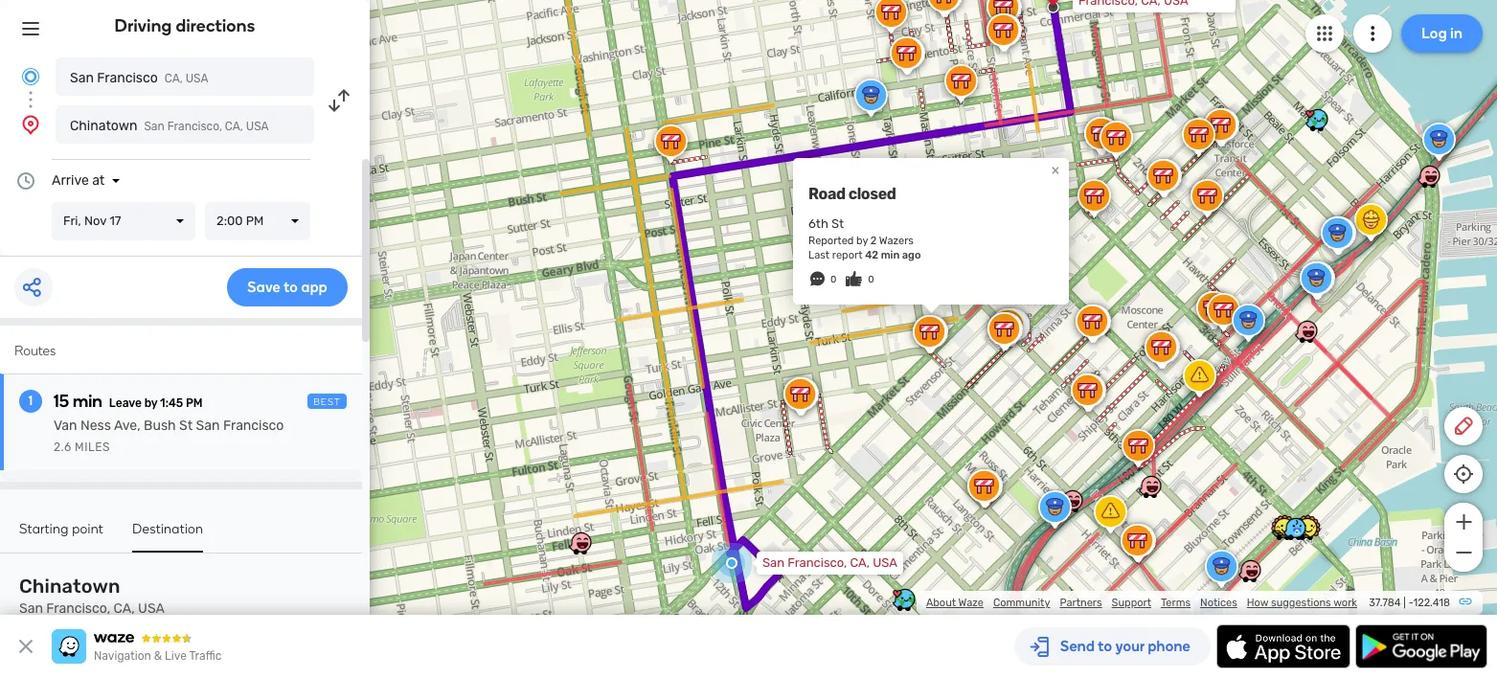 Task type: vqa. For each thing, say whether or not it's contained in the screenshot.
the 'Reported'
yes



Task type: describe. For each thing, give the bounding box(es) containing it.
chinatown inside chinatown san francisco, ca, usa
[[19, 575, 120, 598]]

community link
[[993, 597, 1050, 609]]

san francisco ca, usa
[[70, 70, 208, 86]]

-
[[1408, 597, 1413, 609]]

pencil image
[[1452, 415, 1475, 438]]

driving
[[115, 15, 172, 36]]

|
[[1403, 597, 1406, 609]]

live
[[165, 649, 187, 663]]

at
[[92, 172, 105, 189]]

1
[[28, 393, 33, 409]]

min inside 6th st reported by 2 wazers last report 42 min ago
[[881, 249, 900, 261]]

1:45
[[160, 397, 183, 410]]

directions
[[176, 15, 255, 36]]

2:00 pm list box
[[205, 202, 310, 240]]

waze
[[958, 597, 984, 609]]

zoom in image
[[1452, 511, 1475, 533]]

support link
[[1112, 597, 1151, 609]]

best
[[313, 397, 341, 408]]

fri,
[[63, 214, 81, 228]]

work
[[1333, 597, 1357, 609]]

1 0 from the left
[[830, 274, 837, 285]]

wazers
[[879, 235, 914, 247]]

1 horizontal spatial francisco,
[[167, 120, 222, 133]]

2:00
[[216, 214, 243, 228]]

traffic
[[189, 649, 222, 663]]

francisco inside van ness ave, bush st san francisco 2.6 miles
[[223, 418, 284, 434]]

how
[[1247, 597, 1268, 609]]

about waze link
[[926, 597, 984, 609]]

×
[[1051, 161, 1060, 179]]

by for st
[[856, 235, 868, 247]]

navigation
[[94, 649, 151, 663]]

suggestions
[[1271, 597, 1331, 609]]

2:00 pm
[[216, 214, 264, 228]]

6th
[[808, 216, 828, 231]]

destination
[[132, 521, 203, 537]]

starting point
[[19, 521, 103, 537]]

reported
[[808, 235, 854, 247]]

0 horizontal spatial francisco
[[97, 70, 158, 86]]

6th st reported by 2 wazers last report 42 min ago
[[808, 216, 921, 261]]

pm inside 15 min leave by 1:45 pm
[[186, 397, 203, 410]]

terms
[[1161, 597, 1191, 609]]

report
[[832, 249, 862, 261]]

last
[[808, 249, 830, 261]]

about waze community partners support terms notices how suggestions work
[[926, 597, 1357, 609]]

road closed
[[808, 185, 896, 203]]

arrive
[[52, 172, 89, 189]]

0 horizontal spatial francisco,
[[46, 601, 110, 617]]

nov
[[84, 214, 106, 228]]

road
[[808, 185, 845, 203]]

destination button
[[132, 521, 203, 553]]

current location image
[[19, 65, 42, 88]]

bush
[[144, 418, 176, 434]]

fri, nov 17 list box
[[52, 202, 195, 240]]

san inside van ness ave, bush st san francisco 2.6 miles
[[196, 418, 220, 434]]

starting point button
[[19, 521, 103, 551]]

by for min
[[144, 397, 157, 410]]

15
[[54, 391, 69, 412]]

ave,
[[114, 418, 141, 434]]

ness
[[80, 418, 111, 434]]

ago
[[902, 249, 921, 261]]

pm inside list box
[[246, 214, 264, 228]]

fri, nov 17
[[63, 214, 121, 228]]



Task type: locate. For each thing, give the bounding box(es) containing it.
min down wazers
[[881, 249, 900, 261]]

pm
[[246, 214, 264, 228], [186, 397, 203, 410]]

chinatown san francisco, ca, usa
[[70, 118, 269, 134], [19, 575, 165, 617]]

notices
[[1200, 597, 1237, 609]]

st inside van ness ave, bush st san francisco 2.6 miles
[[179, 418, 193, 434]]

2 horizontal spatial francisco,
[[788, 556, 847, 570]]

francisco,
[[167, 120, 222, 133], [788, 556, 847, 570], [46, 601, 110, 617]]

1 vertical spatial by
[[144, 397, 157, 410]]

&
[[154, 649, 162, 663]]

1 vertical spatial chinatown san francisco, ca, usa
[[19, 575, 165, 617]]

2
[[870, 235, 877, 247]]

location image
[[19, 113, 42, 136]]

chinatown up 'at'
[[70, 118, 137, 134]]

0 vertical spatial chinatown
[[70, 118, 137, 134]]

about
[[926, 597, 956, 609]]

1 vertical spatial chinatown
[[19, 575, 120, 598]]

15 min leave by 1:45 pm
[[54, 391, 203, 412]]

starting
[[19, 521, 69, 537]]

chinatown san francisco, ca, usa down point
[[19, 575, 165, 617]]

0 vertical spatial st
[[831, 216, 844, 231]]

1 horizontal spatial 0
[[868, 274, 874, 285]]

0 vertical spatial francisco
[[97, 70, 158, 86]]

1 vertical spatial st
[[179, 418, 193, 434]]

san
[[70, 70, 94, 86], [144, 120, 165, 133], [196, 418, 220, 434], [762, 556, 785, 570], [19, 601, 43, 617]]

0 horizontal spatial pm
[[186, 397, 203, 410]]

miles
[[75, 441, 110, 454]]

min up the ness
[[73, 391, 102, 412]]

min
[[881, 249, 900, 261], [73, 391, 102, 412]]

how suggestions work link
[[1247, 597, 1357, 609]]

ca,
[[165, 72, 183, 85], [225, 120, 243, 133], [850, 556, 870, 570], [114, 601, 135, 617]]

francisco
[[97, 70, 158, 86], [223, 418, 284, 434]]

san francisco, ca, usa
[[762, 556, 897, 570]]

0 horizontal spatial by
[[144, 397, 157, 410]]

leave
[[109, 397, 142, 410]]

routes
[[14, 343, 56, 359]]

closed
[[848, 185, 896, 203]]

driving directions
[[115, 15, 255, 36]]

0
[[830, 274, 837, 285], [868, 274, 874, 285]]

chinatown
[[70, 118, 137, 134], [19, 575, 120, 598]]

st right bush
[[179, 418, 193, 434]]

0 horizontal spatial 0
[[830, 274, 837, 285]]

terms link
[[1161, 597, 1191, 609]]

1 horizontal spatial by
[[856, 235, 868, 247]]

st inside 6th st reported by 2 wazers last report 42 min ago
[[831, 216, 844, 231]]

1 horizontal spatial min
[[881, 249, 900, 261]]

partners
[[1060, 597, 1102, 609]]

francisco right bush
[[223, 418, 284, 434]]

arrive at
[[52, 172, 105, 189]]

chinatown down starting point button
[[19, 575, 120, 598]]

0 horizontal spatial min
[[73, 391, 102, 412]]

1 horizontal spatial francisco
[[223, 418, 284, 434]]

1 horizontal spatial st
[[831, 216, 844, 231]]

1 vertical spatial francisco
[[223, 418, 284, 434]]

by inside 15 min leave by 1:45 pm
[[144, 397, 157, 410]]

1 vertical spatial francisco,
[[788, 556, 847, 570]]

0 vertical spatial chinatown san francisco, ca, usa
[[70, 118, 269, 134]]

by left the 2
[[856, 235, 868, 247]]

17
[[109, 214, 121, 228]]

clock image
[[14, 170, 37, 193]]

ca, inside "san francisco ca, usa"
[[165, 72, 183, 85]]

van ness ave, bush st san francisco 2.6 miles
[[54, 418, 284, 454]]

link image
[[1458, 594, 1473, 609]]

navigation & live traffic
[[94, 649, 222, 663]]

× link
[[1047, 161, 1064, 179]]

0 horizontal spatial st
[[179, 418, 193, 434]]

francisco down driving
[[97, 70, 158, 86]]

usa inside "san francisco ca, usa"
[[185, 72, 208, 85]]

by
[[856, 235, 868, 247], [144, 397, 157, 410]]

42
[[865, 249, 878, 261]]

pm right 1:45
[[186, 397, 203, 410]]

x image
[[14, 635, 37, 658]]

1 vertical spatial pm
[[186, 397, 203, 410]]

point
[[72, 521, 103, 537]]

st up reported
[[831, 216, 844, 231]]

st
[[831, 216, 844, 231], [179, 418, 193, 434]]

37.784 | -122.418
[[1369, 597, 1450, 609]]

pm right the 2:00
[[246, 214, 264, 228]]

by inside 6th st reported by 2 wazers last report 42 min ago
[[856, 235, 868, 247]]

notices link
[[1200, 597, 1237, 609]]

0 vertical spatial francisco,
[[167, 120, 222, 133]]

2.6
[[54, 441, 72, 454]]

partners link
[[1060, 597, 1102, 609]]

van
[[54, 418, 77, 434]]

0 vertical spatial min
[[881, 249, 900, 261]]

37.784
[[1369, 597, 1401, 609]]

usa
[[185, 72, 208, 85], [246, 120, 269, 133], [873, 556, 897, 570], [138, 601, 165, 617]]

0 vertical spatial by
[[856, 235, 868, 247]]

support
[[1112, 597, 1151, 609]]

1 horizontal spatial pm
[[246, 214, 264, 228]]

0 down report at right top
[[830, 274, 837, 285]]

1 vertical spatial min
[[73, 391, 102, 412]]

0 down '42' at the right top of page
[[868, 274, 874, 285]]

zoom out image
[[1452, 541, 1475, 564]]

by left 1:45
[[144, 397, 157, 410]]

2 vertical spatial francisco,
[[46, 601, 110, 617]]

0 vertical spatial pm
[[246, 214, 264, 228]]

community
[[993, 597, 1050, 609]]

122.418
[[1413, 597, 1450, 609]]

2 0 from the left
[[868, 274, 874, 285]]

chinatown san francisco, ca, usa down "san francisco ca, usa"
[[70, 118, 269, 134]]



